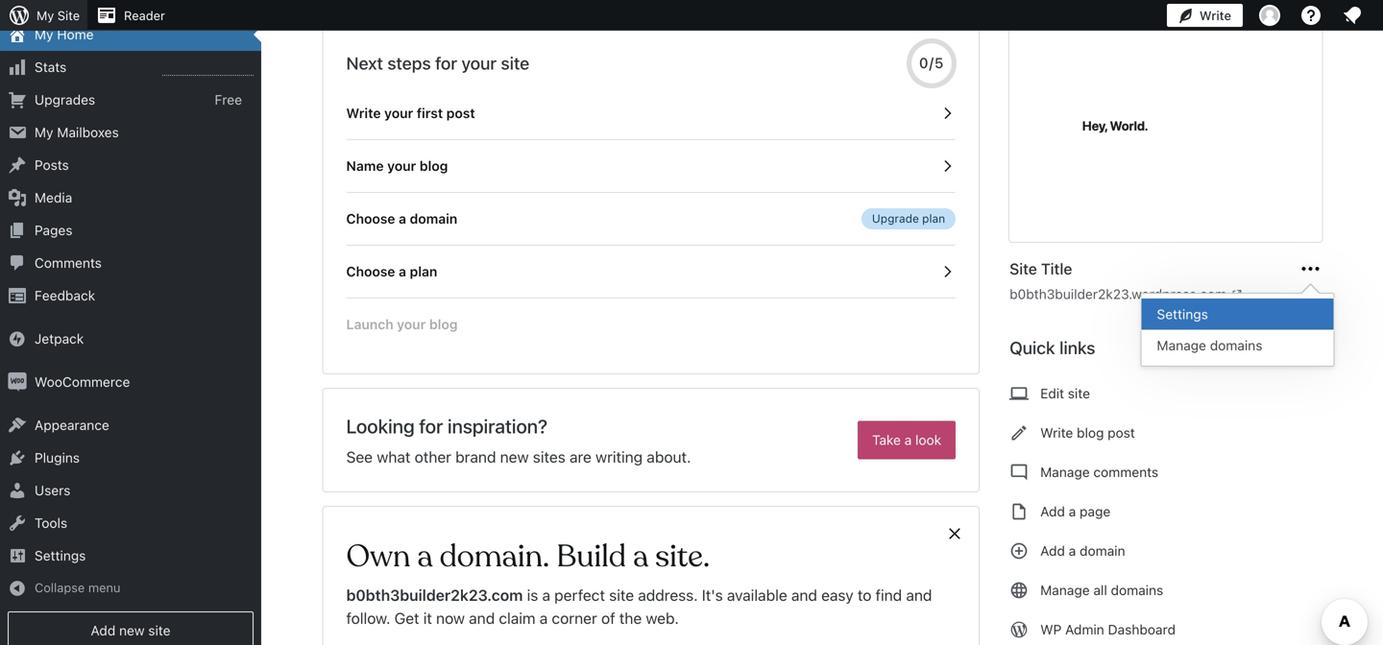 Task type: locate. For each thing, give the bounding box(es) containing it.
reader link
[[88, 0, 173, 31]]

new down collapse menu link
[[119, 623, 145, 639]]

0 vertical spatial post
[[447, 105, 475, 121]]

img image
[[8, 330, 27, 349], [8, 373, 27, 392]]

my up my home
[[37, 8, 54, 23]]

choose a plan link
[[346, 246, 956, 299]]

1 horizontal spatial domains
[[1211, 338, 1263, 354]]

manage up edit site link
[[1158, 338, 1207, 354]]

new inside add new site link
[[119, 623, 145, 639]]

write down next
[[346, 105, 381, 121]]

write
[[1200, 8, 1232, 23], [346, 105, 381, 121], [1041, 425, 1074, 441]]

0 vertical spatial new
[[500, 448, 529, 467]]

manage for manage all domains
[[1041, 583, 1090, 599]]

posts
[[35, 157, 69, 173]]

new left sites at bottom left
[[500, 448, 529, 467]]

2 horizontal spatial write
[[1200, 8, 1232, 23]]

0 horizontal spatial and
[[469, 610, 495, 628]]

appearance link
[[0, 409, 261, 442]]

add down add a page
[[1041, 543, 1066, 559]]

task enabled image up the upgrade plan
[[939, 158, 956, 175]]

my home link
[[0, 18, 261, 51]]

take
[[873, 432, 901, 448]]

1 vertical spatial domain
[[1080, 543, 1126, 559]]

add right insert_drive_file image
[[1041, 504, 1066, 520]]

1 horizontal spatial settings
[[1158, 307, 1209, 322]]

write blog post
[[1041, 425, 1136, 441]]

img image for woocommerce
[[8, 373, 27, 392]]

a for is a perfect site address. it's available and easy to find and follow. get it now and claim a corner of the web.
[[542, 587, 551, 605]]

0 vertical spatial blog
[[420, 158, 448, 174]]

manage for manage comments
[[1041, 465, 1090, 480]]

and left "easy"
[[792, 587, 818, 605]]

2 vertical spatial my
[[35, 125, 53, 140]]

for
[[435, 53, 457, 74], [419, 415, 443, 438]]

my up the posts
[[35, 125, 53, 140]]

domain for choose a domain
[[410, 211, 458, 227]]

progress bar containing 0
[[907, 38, 957, 88]]

0 horizontal spatial settings link
[[0, 540, 261, 573]]

look
[[916, 432, 942, 448]]

write your first post link
[[346, 87, 956, 140]]

settings link
[[1142, 299, 1334, 330], [0, 540, 261, 573]]

build
[[557, 538, 626, 577]]

edit image
[[1010, 422, 1029, 445]]

0 vertical spatial choose
[[346, 211, 395, 227]]

your for first
[[385, 105, 413, 121]]

0 horizontal spatial plan
[[410, 264, 438, 280]]

1 vertical spatial settings link
[[0, 540, 261, 573]]

1 vertical spatial img image
[[8, 373, 27, 392]]

5
[[935, 55, 945, 71]]

a for own a domain. build a site.
[[418, 538, 433, 577]]

for up other
[[419, 415, 443, 438]]

1 horizontal spatial write
[[1041, 425, 1074, 441]]

1 choose from the top
[[346, 211, 395, 227]]

domain up manage all domains in the right of the page
[[1080, 543, 1126, 559]]

for right "steps"
[[435, 53, 457, 74]]

choose down choose a domain
[[346, 264, 395, 280]]

dashboard
[[1109, 622, 1176, 638]]

plan down choose a domain
[[410, 264, 438, 280]]

1 vertical spatial domains
[[1111, 583, 1164, 599]]

edit site
[[1041, 386, 1091, 402]]

pages link
[[0, 214, 261, 247]]

add new site
[[91, 623, 171, 639]]

img image left jetpack
[[8, 330, 27, 349]]

img image left woocommerce
[[8, 373, 27, 392]]

a inside the take a look link
[[905, 432, 912, 448]]

0 horizontal spatial blog
[[420, 158, 448, 174]]

0 horizontal spatial new
[[119, 623, 145, 639]]

task enabled image for name your blog
[[939, 158, 956, 175]]

0 vertical spatial domain
[[410, 211, 458, 227]]

domains right "all"
[[1111, 583, 1164, 599]]

settings up manage domains at the bottom of the page
[[1158, 307, 1209, 322]]

1 horizontal spatial new
[[500, 448, 529, 467]]

choose a plan
[[346, 264, 438, 280]]

0 vertical spatial my
[[37, 8, 54, 23]]

2 vertical spatial your
[[387, 158, 416, 174]]

more options for site site title image
[[1300, 258, 1323, 281]]

dismiss domain name promotion image
[[947, 523, 964, 546]]

0 vertical spatial task enabled image
[[939, 105, 956, 122]]

domain down name your blog on the top left of the page
[[410, 211, 458, 227]]

1 vertical spatial write
[[346, 105, 381, 121]]

tools link
[[0, 507, 261, 540]]

blog
[[420, 158, 448, 174], [1077, 425, 1105, 441]]

1 task enabled image from the top
[[939, 105, 956, 122]]

task enabled image
[[939, 105, 956, 122], [939, 158, 956, 175], [939, 263, 956, 281]]

2 vertical spatial task enabled image
[[939, 263, 956, 281]]

site up my home
[[58, 8, 80, 23]]

perfect
[[555, 587, 605, 605]]

0 horizontal spatial write
[[346, 105, 381, 121]]

a right is
[[542, 587, 551, 605]]

0 vertical spatial write
[[1200, 8, 1232, 23]]

the
[[620, 610, 642, 628]]

a down name your blog on the top left of the page
[[399, 211, 406, 227]]

img image inside jetpack link
[[8, 330, 27, 349]]

menu
[[88, 581, 121, 595]]

1 vertical spatial task enabled image
[[939, 158, 956, 175]]

add
[[1041, 504, 1066, 520], [1041, 543, 1066, 559], [91, 623, 116, 639]]

address.
[[638, 587, 698, 605]]

1 horizontal spatial site
[[1010, 260, 1038, 278]]

1 vertical spatial for
[[419, 415, 443, 438]]

your right name
[[387, 158, 416, 174]]

a left page
[[1069, 504, 1077, 520]]

media link
[[0, 182, 261, 214]]

settings link up menu on the bottom left
[[0, 540, 261, 573]]

2 img image from the top
[[8, 373, 27, 392]]

plugins
[[35, 450, 80, 466]]

2 vertical spatial add
[[91, 623, 116, 639]]

0 horizontal spatial domain
[[410, 211, 458, 227]]

a right claim
[[540, 610, 548, 628]]

1 horizontal spatial plan
[[923, 212, 946, 225]]

write for write blog post
[[1041, 425, 1074, 441]]

1 vertical spatial add
[[1041, 543, 1066, 559]]

a inside 'choose a plan' link
[[399, 264, 406, 280]]

woocommerce link
[[0, 366, 261, 399]]

take a look link
[[858, 421, 956, 460]]

menu
[[1142, 294, 1334, 366]]

0 horizontal spatial post
[[447, 105, 475, 121]]

comments
[[35, 255, 102, 271]]

task enabled image down the upgrade plan
[[939, 263, 956, 281]]

task enabled image inside 'choose a plan' link
[[939, 263, 956, 281]]

task enabled image inside name your blog link
[[939, 158, 956, 175]]

a down add a page
[[1069, 543, 1077, 559]]

a down choose a domain
[[399, 264, 406, 280]]

0 / 5
[[920, 55, 945, 71]]

0 vertical spatial domains
[[1211, 338, 1263, 354]]

1 img image from the top
[[8, 330, 27, 349]]

a for choose a plan
[[399, 264, 406, 280]]

1 vertical spatial settings
[[35, 548, 86, 564]]

domain inside add a domain link
[[1080, 543, 1126, 559]]

your
[[462, 53, 497, 74], [385, 105, 413, 121], [387, 158, 416, 174]]

web.
[[646, 610, 679, 628]]

and right now
[[469, 610, 495, 628]]

blog up manage comments
[[1077, 425, 1105, 441]]

1 vertical spatial manage
[[1041, 465, 1090, 480]]

domain inside launchpad checklist element
[[410, 211, 458, 227]]

1 vertical spatial choose
[[346, 264, 395, 280]]

a for take a look
[[905, 432, 912, 448]]

write inside launchpad checklist element
[[346, 105, 381, 121]]

1 horizontal spatial and
[[792, 587, 818, 605]]

1 horizontal spatial blog
[[1077, 425, 1105, 441]]

a inside add a page link
[[1069, 504, 1077, 520]]

a left look
[[905, 432, 912, 448]]

choose down name
[[346, 211, 395, 227]]

highest hourly views 0 image
[[162, 64, 254, 76]]

my
[[37, 8, 54, 23], [35, 27, 53, 42], [35, 125, 53, 140]]

0 vertical spatial manage
[[1158, 338, 1207, 354]]

tooltip
[[1132, 283, 1335, 367]]

about.
[[647, 448, 691, 467]]

domain for add a domain
[[1080, 543, 1126, 559]]

manage
[[1158, 338, 1207, 354], [1041, 465, 1090, 480], [1041, 583, 1090, 599]]

write left my profile image
[[1200, 8, 1232, 23]]

0 vertical spatial site
[[58, 8, 80, 23]]

1 horizontal spatial post
[[1108, 425, 1136, 441]]

settings
[[1158, 307, 1209, 322], [35, 548, 86, 564]]

steps
[[388, 53, 431, 74]]

add down menu on the bottom left
[[91, 623, 116, 639]]

post inside launchpad checklist element
[[447, 105, 475, 121]]

blog down first
[[420, 158, 448, 174]]

feedback link
[[0, 280, 261, 312]]

1 vertical spatial my
[[35, 27, 53, 42]]

1 vertical spatial blog
[[1077, 425, 1105, 441]]

write blog post link
[[1010, 414, 1338, 453]]

write right edit icon
[[1041, 425, 1074, 441]]

img image for jetpack
[[8, 330, 27, 349]]

add for add a page
[[1041, 504, 1066, 520]]

2 task enabled image from the top
[[939, 158, 956, 175]]

0 vertical spatial settings
[[1158, 307, 1209, 322]]

1 vertical spatial new
[[119, 623, 145, 639]]

all
[[1094, 583, 1108, 599]]

1 vertical spatial post
[[1108, 425, 1136, 441]]

0 horizontal spatial domains
[[1111, 583, 1164, 599]]

woocommerce
[[35, 374, 130, 390]]

a for choose a domain
[[399, 211, 406, 227]]

my for my home
[[35, 27, 53, 42]]

settings link up manage domains at the bottom of the page
[[1142, 299, 1334, 330]]

manage for manage domains
[[1158, 338, 1207, 354]]

a up "b0bth3builder2k23.com" in the bottom of the page
[[418, 538, 433, 577]]

manage domains link
[[1142, 330, 1334, 361]]

post right first
[[447, 105, 475, 121]]

and right find
[[907, 587, 933, 605]]

task enabled image inside write your first post link
[[939, 105, 956, 122]]

jetpack link
[[0, 323, 261, 356]]

2 horizontal spatial and
[[907, 587, 933, 605]]

domains
[[1211, 338, 1263, 354], [1111, 583, 1164, 599]]

name
[[346, 158, 384, 174]]

domains inside menu
[[1211, 338, 1263, 354]]

plan right upgrade
[[923, 212, 946, 225]]

my down the my site
[[35, 27, 53, 42]]

0 horizontal spatial site
[[58, 8, 80, 23]]

my inside 'link'
[[35, 125, 53, 140]]

task enabled image down 5
[[939, 105, 956, 122]]

domains up edit site link
[[1211, 338, 1263, 354]]

0 vertical spatial plan
[[923, 212, 946, 225]]

my profile image
[[1260, 5, 1281, 26]]

2 choose from the top
[[346, 264, 395, 280]]

domain
[[410, 211, 458, 227], [1080, 543, 1126, 559]]

0 vertical spatial img image
[[8, 330, 27, 349]]

mailboxes
[[57, 125, 119, 140]]

site left title
[[1010, 260, 1038, 278]]

add for add new site
[[91, 623, 116, 639]]

site
[[58, 8, 80, 23], [1010, 260, 1038, 278]]

add new site link
[[8, 612, 254, 646]]

your left first
[[385, 105, 413, 121]]

plugins link
[[0, 442, 261, 475]]

1 vertical spatial your
[[385, 105, 413, 121]]

a inside add a domain link
[[1069, 543, 1077, 559]]

progress bar
[[907, 38, 957, 88]]

site inside 'is a perfect site address. it's available and easy to find and follow. get it now and claim a corner of the web.'
[[609, 587, 634, 605]]

manage up add a page
[[1041, 465, 1090, 480]]

your for blog
[[387, 158, 416, 174]]

post up 'comments'
[[1108, 425, 1136, 441]]

0 vertical spatial for
[[435, 53, 457, 74]]

your right "steps"
[[462, 53, 497, 74]]

manage comments link
[[1010, 454, 1338, 492]]

launchpad checklist element
[[346, 87, 956, 351]]

0
[[920, 55, 930, 71]]

site.
[[656, 538, 710, 577]]

manage inside menu
[[1158, 338, 1207, 354]]

3 task enabled image from the top
[[939, 263, 956, 281]]

2 vertical spatial manage
[[1041, 583, 1090, 599]]

0 vertical spatial add
[[1041, 504, 1066, 520]]

1 horizontal spatial domain
[[1080, 543, 1126, 559]]

my mailboxes
[[35, 125, 119, 140]]

2 vertical spatial write
[[1041, 425, 1074, 441]]

img image inside woocommerce link
[[8, 373, 27, 392]]

settings up collapse
[[35, 548, 86, 564]]

0 vertical spatial settings link
[[1142, 299, 1334, 330]]

are
[[570, 448, 592, 467]]

manage left "all"
[[1041, 583, 1090, 599]]

admin
[[1066, 622, 1105, 638]]



Task type: vqa. For each thing, say whether or not it's contained in the screenshot.
Write blog post Write
yes



Task type: describe. For each thing, give the bounding box(es) containing it.
it
[[424, 610, 432, 628]]

media
[[35, 190, 72, 206]]

inspiration?
[[448, 415, 548, 438]]

my mailboxes link
[[0, 116, 261, 149]]

a for add a domain
[[1069, 543, 1077, 559]]

feedback
[[35, 288, 95, 304]]

collapse menu
[[35, 581, 121, 595]]

1 vertical spatial site
[[1010, 260, 1038, 278]]

tooltip containing settings
[[1132, 283, 1335, 367]]

add a page
[[1041, 504, 1111, 520]]

jetpack
[[35, 331, 84, 347]]

my home
[[35, 27, 94, 42]]

stats
[[35, 59, 67, 75]]

wp
[[1041, 622, 1062, 638]]

looking for inspiration?
[[346, 415, 548, 438]]

find
[[876, 587, 903, 605]]

settings inside menu
[[1158, 307, 1209, 322]]

laptop image
[[1010, 382, 1029, 406]]

add a domain link
[[1010, 532, 1338, 571]]

0 horizontal spatial settings
[[35, 548, 86, 564]]

get
[[395, 610, 420, 628]]

writing
[[596, 448, 643, 467]]

follow.
[[346, 610, 391, 628]]

easy
[[822, 587, 854, 605]]

help image
[[1300, 4, 1323, 27]]

appearance
[[35, 418, 109, 433]]

write for write your first post
[[346, 105, 381, 121]]

collapse
[[35, 581, 85, 595]]

home
[[57, 27, 94, 42]]

1 horizontal spatial settings link
[[1142, 299, 1334, 330]]

quick links
[[1010, 338, 1096, 358]]

looking
[[346, 415, 415, 438]]

task enabled image for write your first post
[[939, 105, 956, 122]]

stats link
[[0, 51, 261, 84]]

corner
[[552, 610, 598, 628]]

mode_comment image
[[1010, 461, 1029, 484]]

available
[[727, 587, 788, 605]]

comments link
[[0, 247, 261, 280]]

a for add a page
[[1069, 504, 1077, 520]]

now
[[436, 610, 465, 628]]

wp admin dashboard link
[[1010, 611, 1338, 646]]

1 vertical spatial plan
[[410, 264, 438, 280]]

free
[[215, 92, 242, 108]]

name your blog
[[346, 158, 448, 174]]

choose for choose a domain
[[346, 211, 395, 227]]

write your first post
[[346, 105, 475, 121]]

next steps for your site
[[346, 53, 530, 74]]

site title
[[1010, 260, 1073, 278]]

to
[[858, 587, 872, 605]]

see what other brand new sites are writing about.
[[346, 448, 691, 467]]

menu containing settings
[[1142, 294, 1334, 366]]

add a domain
[[1041, 543, 1126, 559]]

b0bth3builder2k23.com
[[346, 587, 523, 605]]

b0bth3builder2k23.wordpress.com link
[[1010, 284, 1245, 305]]

is a perfect site address. it's available and easy to find and follow. get it now and claim a corner of the web.
[[346, 587, 933, 628]]

it's
[[702, 587, 723, 605]]

a left site. at the bottom of page
[[633, 538, 649, 577]]

upgrade plan
[[872, 212, 946, 225]]

my for my mailboxes
[[35, 125, 53, 140]]

other
[[415, 448, 452, 467]]

what
[[377, 448, 411, 467]]

manage all domains link
[[1010, 572, 1338, 610]]

blog inside name your blog link
[[420, 158, 448, 174]]

users
[[35, 483, 71, 499]]

my for my site
[[37, 8, 54, 23]]

choose for choose a plan
[[346, 264, 395, 280]]

domain.
[[440, 538, 550, 577]]

0 vertical spatial your
[[462, 53, 497, 74]]

comments
[[1094, 465, 1159, 480]]

/
[[930, 55, 935, 71]]

title
[[1042, 260, 1073, 278]]

upgrade
[[872, 212, 919, 225]]

first
[[417, 105, 443, 121]]

task enabled image for choose a plan
[[939, 263, 956, 281]]

manage all domains
[[1041, 583, 1164, 599]]

manage domains
[[1158, 338, 1263, 354]]

next
[[346, 53, 383, 74]]

b0bth3builder2k23.wordpress.com
[[1010, 286, 1227, 302]]

manage your notifications image
[[1342, 4, 1365, 27]]

take a look
[[873, 432, 942, 448]]

edit site link
[[1010, 375, 1338, 413]]

edit
[[1041, 386, 1065, 402]]

insert_drive_file image
[[1010, 501, 1029, 524]]

own a domain. build a site.
[[346, 538, 710, 577]]

manage comments
[[1041, 465, 1159, 480]]

pages
[[35, 223, 73, 238]]

users link
[[0, 475, 261, 507]]

add for add a domain
[[1041, 543, 1066, 559]]

choose a domain
[[346, 211, 458, 227]]

page
[[1080, 504, 1111, 520]]

add a page link
[[1010, 493, 1338, 531]]

see
[[346, 448, 373, 467]]

blog inside write blog post link
[[1077, 425, 1105, 441]]

brand
[[456, 448, 496, 467]]

write for write
[[1200, 8, 1232, 23]]

is
[[527, 587, 538, 605]]



